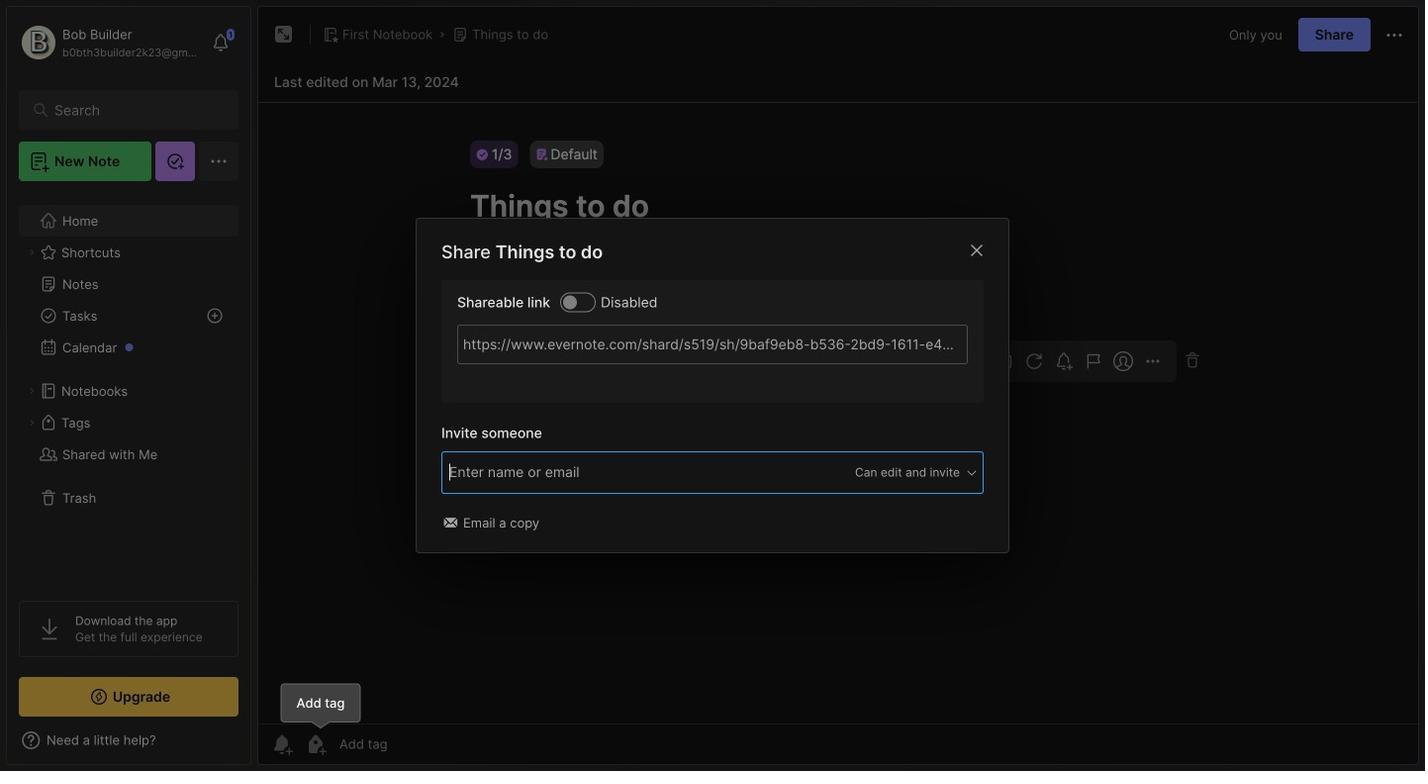 Task type: describe. For each thing, give the bounding box(es) containing it.
expand note image
[[272, 23, 296, 47]]

Search text field
[[54, 101, 212, 120]]

note window element
[[257, 6, 1420, 765]]

close image
[[965, 239, 989, 262]]

expand notebooks image
[[26, 385, 38, 397]]

expand tags image
[[26, 417, 38, 429]]

shared link switcher image
[[563, 295, 577, 309]]

none search field inside main element
[[54, 98, 212, 122]]



Task type: locate. For each thing, give the bounding box(es) containing it.
add tag image
[[304, 733, 328, 757]]

Note Editor text field
[[258, 102, 1419, 724]]

tooltip
[[281, 684, 361, 730]]

None search field
[[54, 98, 212, 122]]

add a reminder image
[[270, 733, 294, 757]]

tree inside main element
[[7, 193, 251, 583]]

Select permission field
[[818, 464, 979, 482]]

tree
[[7, 193, 251, 583]]

Shared URL text field
[[457, 325, 968, 364]]

main element
[[0, 0, 257, 771]]

Add tag field
[[448, 462, 685, 483]]



Task type: vqa. For each thing, say whether or not it's contained in the screenshot.
Help and Learning task checklist field
no



